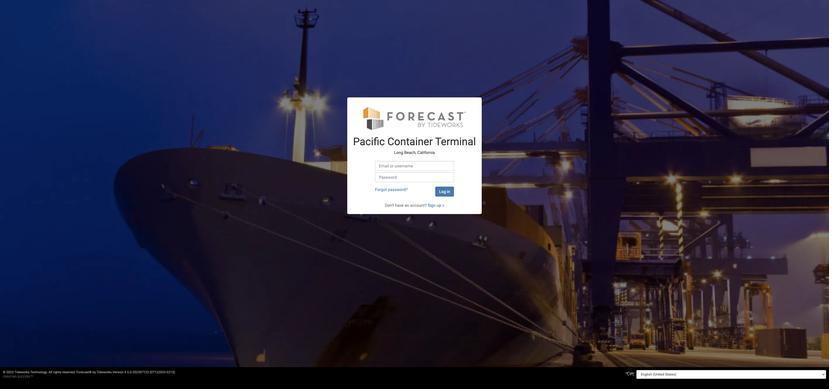 Task type: describe. For each thing, give the bounding box(es) containing it.
sign up » link
[[428, 203, 444, 208]]

success
[[17, 376, 30, 379]]

forgot password? link
[[375, 188, 408, 192]]

technology.
[[30, 371, 48, 375]]

2 tideworks from the left
[[97, 371, 112, 375]]

an
[[405, 203, 409, 208]]

creating
[[3, 376, 17, 379]]

forgot password? log in
[[375, 188, 450, 194]]

pacific
[[353, 136, 385, 148]]

log
[[439, 190, 446, 194]]

container
[[387, 136, 433, 148]]

©
[[3, 371, 5, 375]]

have
[[395, 203, 404, 208]]

»
[[442, 203, 444, 208]]

up
[[437, 203, 441, 208]]

by
[[92, 371, 96, 375]]

9.5.0.202307122
[[124, 371, 149, 375]]

log in button
[[435, 187, 454, 197]]

forecast® by tideworks image
[[363, 106, 466, 131]]

forecast®
[[76, 371, 92, 375]]

℠
[[31, 376, 33, 379]]

california
[[417, 151, 435, 155]]

account?
[[410, 203, 427, 208]]



Task type: locate. For each thing, give the bounding box(es) containing it.
tideworks
[[14, 371, 30, 375], [97, 371, 112, 375]]

reserved.
[[62, 371, 76, 375]]

0 horizontal spatial tideworks
[[14, 371, 30, 375]]

sign
[[428, 203, 436, 208]]

© 2023 tideworks technology. all rights reserved. forecast® by tideworks version 9.5.0.202307122 (07122023-2213) creating success ℠
[[3, 371, 175, 379]]

rights
[[53, 371, 61, 375]]

2213)
[[167, 371, 175, 375]]

terminal
[[435, 136, 476, 148]]

all
[[49, 371, 52, 375]]

(07122023-
[[150, 371, 167, 375]]

version
[[112, 371, 124, 375]]

pacific container terminal long beach, california
[[353, 136, 476, 155]]

forgot
[[375, 188, 387, 192]]

in
[[447, 190, 450, 194]]

tideworks right "by"
[[97, 371, 112, 375]]

password?
[[388, 188, 408, 192]]

don't
[[385, 203, 394, 208]]

tideworks up the success in the bottom left of the page
[[14, 371, 30, 375]]

beach,
[[404, 151, 416, 155]]

Password password field
[[375, 173, 454, 183]]

Email or username text field
[[375, 161, 454, 171]]

don't have an account? sign up »
[[385, 203, 444, 208]]

1 tideworks from the left
[[14, 371, 30, 375]]

2023
[[6, 371, 14, 375]]

1 horizontal spatial tideworks
[[97, 371, 112, 375]]

long
[[394, 151, 403, 155]]



Task type: vqa. For each thing, say whether or not it's contained in the screenshot.
left TIDEWORKS
yes



